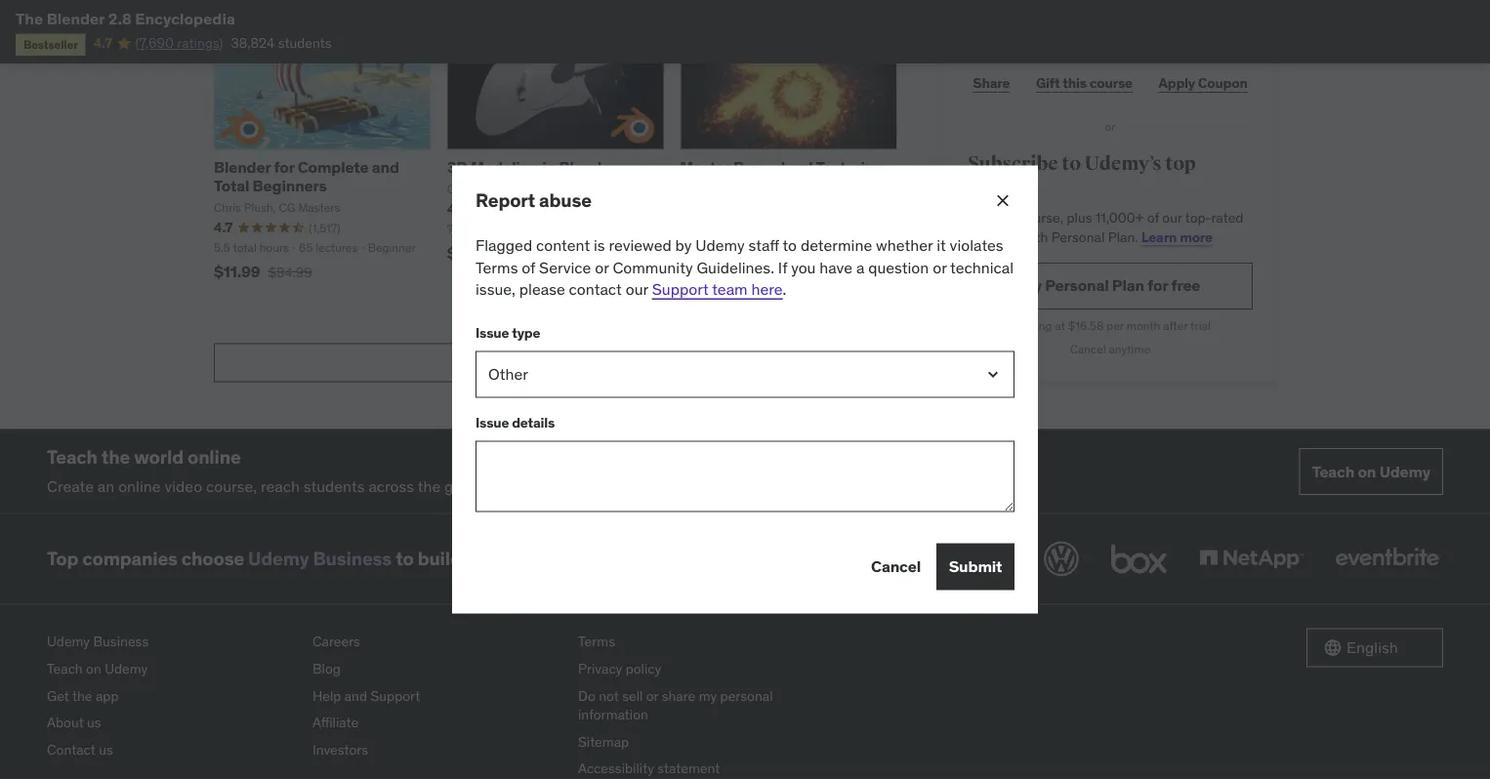Task type: describe. For each thing, give the bounding box(es) containing it.
this for gift
[[1063, 75, 1087, 92]]

blender inside master procedural texturing in blender
[[697, 176, 754, 196]]

report inside dialog
[[476, 188, 535, 212]]

learn more link
[[1142, 229, 1213, 246]]

1 vertical spatial for
[[1148, 276, 1168, 296]]

plush, inside the blender for complete and total beginners chris plush, cg masters
[[244, 200, 276, 215]]

udemy inside the flagged content is reviewed by udemy staff to determine whether it violates terms of service or community guidelines. if you have a question or technical issue, please contact our
[[696, 235, 745, 255]]

question
[[869, 257, 929, 277]]

get inside udemy business teach on udemy get the app about us contact us
[[47, 687, 69, 705]]

my
[[699, 687, 717, 705]]

and inside teach the world online create an online video course, reach students across the globe, and earn money
[[491, 477, 517, 497]]

subscribe to udemy's top courses
[[968, 152, 1196, 201]]

report abuse dialog
[[452, 166, 1038, 614]]

teach on udemy
[[1312, 462, 1431, 482]]

(1,517)
[[309, 221, 341, 236]]

box image
[[1107, 538, 1172, 581]]

business inside udemy business teach on udemy get the app about us contact us
[[93, 633, 149, 651]]

guidelines.
[[697, 257, 775, 277]]

hours for 8 total hours
[[717, 241, 746, 256]]

blender inside 3d modeling in blender chris plush, cg masters
[[559, 157, 616, 177]]

cg inside 3d modeling in blender chris plush, cg masters
[[512, 181, 529, 197]]

a
[[856, 257, 865, 277]]

coupon
[[1198, 75, 1248, 92]]

flagged content is reviewed by udemy staff to determine whether it violates terms of service or community guidelines. if you have a question or technical issue, please contact our
[[476, 235, 1014, 299]]

0 horizontal spatial $11.99
[[214, 262, 260, 282]]

plush, inside 3d modeling in blender chris plush, cg masters
[[477, 181, 509, 197]]

of inside the flagged content is reviewed by udemy staff to determine whether it violates terms of service or community guidelines. if you have a question or technical issue, please contact our
[[522, 257, 535, 277]]

or down the is
[[595, 257, 609, 277]]

the blender 2.8 encyclopedia
[[16, 8, 235, 28]]

blog
[[313, 660, 341, 678]]

get this course, plus 11,000+ of our top-rated courses, with personal plan.
[[968, 210, 1244, 246]]

0 vertical spatial udemy business link
[[248, 548, 392, 571]]

1 vertical spatial the
[[418, 477, 441, 497]]

about
[[47, 714, 84, 732]]

sitemap link
[[578, 729, 828, 756]]

complete
[[298, 157, 369, 177]]

terms privacy policy do not sell or share my personal information sitemap accessibility statement
[[578, 633, 773, 778]]

0 vertical spatial online
[[188, 445, 241, 469]]

subscribe
[[968, 152, 1059, 176]]

apply coupon button
[[1154, 64, 1253, 104]]

2 vertical spatial to
[[396, 548, 414, 571]]

38,824
[[231, 34, 275, 52]]

this for get
[[993, 210, 1016, 227]]

about us link
[[47, 710, 297, 737]]

lifetime
[[1080, 49, 1123, 64]]

type
[[512, 324, 540, 342]]

reviewed
[[609, 235, 672, 255]]

report abuse inside the report abuse dialog
[[476, 188, 592, 212]]

8
[[680, 241, 687, 256]]

3d
[[447, 157, 468, 177]]

cancel button
[[871, 543, 921, 590]]

1 horizontal spatial teach on udemy link
[[1300, 449, 1444, 496]]

udemy business teach on udemy get the app about us contact us
[[47, 633, 149, 759]]

udemy up about
[[47, 633, 90, 651]]

teach the world online create an online video course, reach students across the globe, and earn money
[[47, 445, 603, 497]]

submit button
[[937, 543, 1015, 590]]

0 horizontal spatial teach on udemy link
[[47, 656, 297, 683]]

money
[[556, 477, 603, 497]]

our inside the flagged content is reviewed by udemy staff to determine whether it violates terms of service or community guidelines. if you have a question or technical issue, please contact our
[[626, 279, 648, 299]]

issue,
[[476, 279, 516, 299]]

7 total hours $11.99 $79.99
[[447, 222, 545, 263]]

anytime
[[1109, 342, 1151, 358]]

11,000+
[[1096, 210, 1144, 227]]

policy
[[626, 660, 661, 678]]

5.5 total hours
[[214, 241, 289, 256]]

students inside teach the world online create an online video course, reach students across the globe, and earn money
[[304, 477, 365, 497]]

privacy policy link
[[578, 656, 828, 683]]

careers blog help and support affiliate investors
[[313, 633, 420, 759]]

community
[[613, 257, 693, 277]]

privacy
[[578, 660, 622, 678]]

teach inside udemy business teach on udemy get the app about us contact us
[[47, 660, 83, 678]]

details
[[512, 414, 555, 432]]

share
[[662, 687, 696, 705]]

not
[[599, 687, 619, 705]]

support inside careers blog help and support affiliate investors
[[371, 687, 420, 705]]

courses
[[968, 177, 1038, 201]]

our inside get this course, plus 11,000+ of our top-rated courses, with personal plan.
[[1163, 210, 1182, 227]]

0 vertical spatial us
[[87, 714, 101, 732]]

at
[[1055, 318, 1066, 333]]

apply
[[1159, 75, 1195, 92]]

.
[[783, 279, 787, 299]]

chris inside 3d modeling in blender chris plush, cg masters
[[447, 181, 474, 197]]

by
[[675, 235, 692, 255]]

blender for complete and total beginners chris plush, cg masters
[[214, 157, 399, 215]]

nasdaq image
[[904, 538, 1017, 581]]

blog link
[[313, 656, 563, 683]]

abuse inside button
[[560, 354, 598, 372]]

skills.
[[623, 548, 673, 571]]

plan
[[1112, 276, 1145, 296]]

masters inside 3d modeling in blender chris plush, cg masters
[[531, 181, 573, 197]]

service
[[539, 257, 591, 277]]

careers link
[[313, 629, 563, 656]]

course
[[1090, 75, 1133, 92]]

eventbrite image
[[1331, 538, 1444, 581]]

is
[[594, 235, 605, 255]]

master procedural texturing in blender link
[[680, 157, 884, 196]]

735 reviews element
[[543, 201, 570, 218]]

beginners
[[253, 176, 327, 196]]

5.5
[[214, 241, 230, 256]]

38,824 students
[[231, 34, 332, 52]]

flagged
[[476, 235, 532, 255]]

udemy up 'app'
[[105, 660, 148, 678]]

0 vertical spatial students
[[278, 34, 332, 52]]

sitemap
[[578, 733, 629, 751]]

full
[[1058, 49, 1077, 64]]

to inside subscribe to udemy's top courses
[[1062, 152, 1081, 176]]

report inside report abuse button
[[513, 354, 557, 372]]

staff
[[749, 235, 779, 255]]

masters inside the blender for complete and total beginners chris plush, cg masters
[[298, 200, 340, 215]]

and for blender for complete and total beginners
[[372, 157, 399, 177]]

blender up bestseller
[[47, 8, 105, 28]]

modeling
[[471, 157, 539, 177]]

teach for on
[[1312, 462, 1355, 482]]

accessibility
[[578, 760, 654, 778]]

video
[[165, 477, 202, 497]]

Issue details text field
[[476, 441, 1015, 512]]

share
[[973, 75, 1010, 92]]

top-
[[1186, 210, 1212, 227]]

lectures for 44 lectures
[[773, 241, 815, 256]]

top companies choose udemy business to build in-demand career skills.
[[47, 548, 673, 571]]

bestseller
[[23, 37, 78, 52]]

udemy right choose
[[248, 548, 309, 571]]

cancel inside "starting at $16.58 per month after trial cancel anytime"
[[1070, 342, 1106, 358]]

plus
[[1067, 210, 1092, 227]]

support inside the report abuse dialog
[[652, 279, 709, 299]]

cancel inside the report abuse dialog
[[871, 557, 921, 577]]



Task type: vqa. For each thing, say whether or not it's contained in the screenshot.
ratings
no



Task type: locate. For each thing, give the bounding box(es) containing it.
0 horizontal spatial 4.7
[[94, 34, 112, 52]]

total for 7 total hours $11.99 $79.99
[[456, 222, 480, 237]]

44
[[756, 241, 770, 256]]

0 vertical spatial report
[[476, 188, 535, 212]]

career
[[564, 548, 619, 571]]

course, right video
[[206, 477, 257, 497]]

the inside udemy business teach on udemy get the app about us contact us
[[72, 687, 92, 705]]

total right 8
[[690, 241, 714, 256]]

blender up "8 total hours"
[[697, 176, 754, 196]]

this inside get this course, plus 11,000+ of our top-rated courses, with personal plan.
[[993, 210, 1016, 227]]

terms inside the flagged content is reviewed by udemy staff to determine whether it violates terms of service or community guidelines. if you have a question or technical issue, please contact our
[[476, 257, 518, 277]]

lectures up you
[[773, 241, 815, 256]]

beginner
[[368, 241, 416, 256]]

1 horizontal spatial masters
[[531, 181, 573, 197]]

contact
[[47, 741, 96, 759]]

0 horizontal spatial support
[[371, 687, 420, 705]]

0 horizontal spatial the
[[72, 687, 92, 705]]

hours inside 7 total hours $11.99 $79.99
[[483, 222, 512, 237]]

courses,
[[968, 229, 1019, 246]]

0 vertical spatial of
[[1147, 210, 1159, 227]]

or
[[1105, 120, 1116, 135], [595, 257, 609, 277], [933, 257, 947, 277], [646, 687, 659, 705]]

$11.99 down 5.5 total hours
[[214, 262, 260, 282]]

gift
[[1036, 75, 1060, 92]]

2 vertical spatial the
[[72, 687, 92, 705]]

report down modeling
[[476, 188, 535, 212]]

0 vertical spatial for
[[274, 157, 294, 177]]

hours up $79.99 on the left top of page
[[483, 222, 512, 237]]

$11.99 $84.99
[[214, 262, 312, 282]]

report abuse down 3d modeling in blender link
[[476, 188, 592, 212]]

us right about
[[87, 714, 101, 732]]

8 total hours
[[680, 241, 746, 256]]

abuse down contact
[[560, 354, 598, 372]]

udemy business link down reach on the left of the page
[[248, 548, 392, 571]]

total for 8 total hours
[[690, 241, 714, 256]]

blender for complete and total beginners link
[[214, 157, 399, 196]]

to up if
[[783, 235, 797, 255]]

to
[[1062, 152, 1081, 176], [783, 235, 797, 255], [396, 548, 414, 571]]

this up courses,
[[993, 210, 1016, 227]]

total right the 7
[[456, 222, 480, 237]]

earn
[[521, 477, 552, 497]]

encyclopedia
[[135, 8, 235, 28]]

1 vertical spatial students
[[304, 477, 365, 497]]

1 vertical spatial this
[[993, 210, 1016, 227]]

0 vertical spatial issue
[[476, 324, 509, 342]]

$59.99
[[680, 262, 731, 282]]

1 lectures from the left
[[316, 241, 358, 256]]

sell
[[622, 687, 643, 705]]

choose
[[182, 548, 244, 571]]

(7,690
[[135, 34, 174, 52]]

1 vertical spatial and
[[491, 477, 517, 497]]

for inside the blender for complete and total beginners chris plush, cg masters
[[274, 157, 294, 177]]

1 horizontal spatial lectures
[[773, 241, 815, 256]]

build
[[418, 548, 462, 571]]

1 vertical spatial chris
[[214, 200, 241, 215]]

$11.99 inside 7 total hours $11.99 $79.99
[[447, 243, 493, 263]]

4.7 for (7,690 ratings)
[[94, 34, 112, 52]]

0 horizontal spatial get
[[47, 687, 69, 705]]

an
[[98, 477, 115, 497]]

gift this course link
[[1031, 64, 1138, 104]]

get inside get this course, plus 11,000+ of our top-rated courses, with personal plan.
[[968, 210, 990, 227]]

1 vertical spatial masters
[[298, 200, 340, 215]]

business down across
[[313, 548, 392, 571]]

hours for 5.5 total hours
[[259, 241, 289, 256]]

support down blog link
[[371, 687, 420, 705]]

7
[[447, 222, 453, 237]]

top
[[47, 548, 78, 571]]

1 horizontal spatial hours
[[483, 222, 512, 237]]

0 horizontal spatial cancel
[[871, 557, 921, 577]]

violates
[[950, 235, 1004, 255]]

1 horizontal spatial get
[[968, 210, 990, 227]]

plush, down total
[[244, 200, 276, 215]]

0 horizontal spatial plush,
[[244, 200, 276, 215]]

1 vertical spatial udemy business link
[[47, 629, 297, 656]]

2 horizontal spatial and
[[491, 477, 517, 497]]

0 horizontal spatial lectures
[[316, 241, 358, 256]]

issue for issue details
[[476, 414, 509, 432]]

if
[[778, 257, 788, 277]]

0 horizontal spatial chris
[[214, 200, 241, 215]]

access
[[1125, 49, 1163, 64]]

1 issue from the top
[[476, 324, 509, 342]]

in inside master procedural texturing in blender
[[680, 176, 694, 196]]

help
[[313, 687, 341, 705]]

in inside 3d modeling in blender chris plush, cg masters
[[542, 157, 556, 177]]

4.7 down 2.8
[[94, 34, 112, 52]]

1 vertical spatial abuse
[[560, 354, 598, 372]]

and left earn
[[491, 477, 517, 497]]

masters up (1,517)
[[298, 200, 340, 215]]

1 horizontal spatial chris
[[447, 181, 474, 197]]

rated
[[1212, 210, 1244, 227]]

course, inside teach the world online create an online video course, reach students across the globe, and earn money
[[206, 477, 257, 497]]

2 issue from the top
[[476, 414, 509, 432]]

terms inside the terms privacy policy do not sell or share my personal information sitemap accessibility statement
[[578, 633, 615, 651]]

and
[[372, 157, 399, 177], [491, 477, 517, 497], [345, 687, 367, 705]]

1517 reviews element
[[309, 220, 341, 236]]

1 vertical spatial terms
[[578, 633, 615, 651]]

submit
[[949, 557, 1003, 577]]

hours up guidelines.
[[717, 241, 746, 256]]

and right complete
[[372, 157, 399, 177]]

it
[[937, 235, 946, 255]]

blender up (735)
[[559, 157, 616, 177]]

of inside get this course, plus 11,000+ of our top-rated courses, with personal plan.
[[1147, 210, 1159, 227]]

1 horizontal spatial online
[[188, 445, 241, 469]]

hours up $11.99 $84.99
[[259, 241, 289, 256]]

of up please
[[522, 257, 535, 277]]

0 horizontal spatial online
[[118, 477, 161, 497]]

0 vertical spatial abuse
[[539, 188, 592, 212]]

1 horizontal spatial the
[[101, 445, 130, 469]]

0 vertical spatial our
[[1163, 210, 1182, 227]]

cg down 3d modeling in blender link
[[512, 181, 529, 197]]

3d modeling in blender link
[[447, 157, 616, 177]]

1 vertical spatial our
[[626, 279, 648, 299]]

terms up the privacy on the left bottom of page
[[578, 633, 615, 651]]

4.7 for (1,517)
[[214, 219, 233, 237]]

statement
[[658, 760, 720, 778]]

and inside the blender for complete and total beginners chris plush, cg masters
[[372, 157, 399, 177]]

report abuse button
[[214, 344, 898, 383]]

1 vertical spatial 4.7
[[214, 219, 233, 237]]

intermediate
[[825, 241, 892, 256]]

course, up with
[[1019, 210, 1064, 227]]

our up learn more "link" on the right
[[1163, 210, 1182, 227]]

help and support link
[[313, 683, 563, 710]]

of up learn
[[1147, 210, 1159, 227]]

1 horizontal spatial cancel
[[1070, 342, 1106, 358]]

1 vertical spatial teach on udemy link
[[47, 656, 297, 683]]

1 horizontal spatial this
[[1063, 75, 1087, 92]]

lectures down 1517 reviews element
[[316, 241, 358, 256]]

0 vertical spatial support
[[652, 279, 709, 299]]

this
[[1063, 75, 1087, 92], [993, 210, 1016, 227]]

hours for 7 total hours $11.99 $79.99
[[483, 222, 512, 237]]

1 horizontal spatial for
[[1148, 276, 1168, 296]]

0 horizontal spatial for
[[274, 157, 294, 177]]

1 vertical spatial report
[[513, 354, 557, 372]]

hours
[[483, 222, 512, 237], [259, 241, 289, 256], [717, 241, 746, 256]]

0 horizontal spatial cg
[[279, 200, 295, 215]]

$11.99
[[447, 243, 493, 263], [214, 262, 260, 282]]

teach on udemy link up about us link
[[47, 656, 297, 683]]

cancel down $16.58
[[1070, 342, 1106, 358]]

students right "38,824"
[[278, 34, 332, 52]]

0 horizontal spatial hours
[[259, 241, 289, 256]]

1 horizontal spatial $11.99
[[447, 243, 493, 263]]

0 vertical spatial get
[[968, 210, 990, 227]]

0 horizontal spatial this
[[993, 210, 1016, 227]]

1 horizontal spatial on
[[1358, 462, 1377, 482]]

0 vertical spatial business
[[313, 548, 392, 571]]

or inside the terms privacy policy do not sell or share my personal information sitemap accessibility statement
[[646, 687, 659, 705]]

for left free
[[1148, 276, 1168, 296]]

get
[[968, 210, 990, 227], [47, 687, 69, 705]]

1 vertical spatial course,
[[206, 477, 257, 497]]

0 vertical spatial chris
[[447, 181, 474, 197]]

1 horizontal spatial total
[[456, 222, 480, 237]]

more
[[1180, 229, 1213, 246]]

abuse inside dialog
[[539, 188, 592, 212]]

to left udemy's
[[1062, 152, 1081, 176]]

careers
[[313, 633, 360, 651]]

0 horizontal spatial masters
[[298, 200, 340, 215]]

get up courses,
[[968, 210, 990, 227]]

issue left details
[[476, 414, 509, 432]]

1 vertical spatial on
[[86, 660, 101, 678]]

4.7
[[94, 34, 112, 52], [214, 219, 233, 237]]

issue left type at left top
[[476, 324, 509, 342]]

our down community
[[626, 279, 648, 299]]

online up video
[[188, 445, 241, 469]]

on inside udemy business teach on udemy get the app about us contact us
[[86, 660, 101, 678]]

in up (735)
[[542, 157, 556, 177]]

2 lectures from the left
[[773, 241, 815, 256]]

1 horizontal spatial business
[[313, 548, 392, 571]]

and right help
[[345, 687, 367, 705]]

please
[[519, 279, 565, 299]]

1 horizontal spatial our
[[1163, 210, 1182, 227]]

english
[[1347, 638, 1399, 658]]

or right sell
[[646, 687, 659, 705]]

1 horizontal spatial and
[[372, 157, 399, 177]]

team
[[712, 279, 748, 299]]

$16.58
[[1068, 318, 1104, 333]]

starting at $16.58 per month after trial cancel anytime
[[1010, 318, 1211, 358]]

total right 5.5
[[233, 241, 257, 256]]

lectures for 65 lectures
[[316, 241, 358, 256]]

for
[[274, 157, 294, 177], [1148, 276, 1168, 296]]

whether
[[876, 235, 933, 255]]

to left build
[[396, 548, 414, 571]]

0 vertical spatial this
[[1063, 75, 1087, 92]]

master
[[680, 157, 730, 177]]

udemy business link up get the app link
[[47, 629, 297, 656]]

course, inside get this course, plus 11,000+ of our top-rated courses, with personal plan.
[[1019, 210, 1064, 227]]

4.7 up 5.5
[[214, 219, 233, 237]]

teach for the
[[47, 445, 97, 469]]

to inside the flagged content is reviewed by udemy staff to determine whether it violates terms of service or community guidelines. if you have a question or technical issue, please contact our
[[783, 235, 797, 255]]

per
[[1107, 318, 1124, 333]]

globe,
[[445, 477, 487, 497]]

1 vertical spatial get
[[47, 687, 69, 705]]

2 horizontal spatial to
[[1062, 152, 1081, 176]]

cg inside the blender for complete and total beginners chris plush, cg masters
[[279, 200, 295, 215]]

udemy up guidelines.
[[696, 235, 745, 255]]

small image
[[1323, 639, 1343, 658]]

on up eventbrite image
[[1358, 462, 1377, 482]]

reach
[[261, 477, 300, 497]]

0 horizontal spatial to
[[396, 548, 414, 571]]

cancel left submit
[[871, 557, 921, 577]]

2 horizontal spatial the
[[418, 477, 441, 497]]

or up udemy's
[[1105, 120, 1116, 135]]

the left globe,
[[418, 477, 441, 497]]

report abuse inside report abuse button
[[513, 354, 598, 372]]

blender inside the blender for complete and total beginners chris plush, cg masters
[[214, 157, 271, 177]]

gift this course
[[1036, 75, 1133, 92]]

for left complete
[[274, 157, 294, 177]]

the left 'app'
[[72, 687, 92, 705]]

1 vertical spatial of
[[522, 257, 535, 277]]

in up the by
[[680, 176, 694, 196]]

(7,690 ratings)
[[135, 34, 223, 52]]

plush, down modeling
[[477, 181, 509, 197]]

1 vertical spatial to
[[783, 235, 797, 255]]

support team here link
[[652, 279, 783, 299]]

and for careers
[[345, 687, 367, 705]]

0 vertical spatial and
[[372, 157, 399, 177]]

here
[[752, 279, 783, 299]]

udemy up eventbrite image
[[1380, 462, 1431, 482]]

cg down beginners
[[279, 200, 295, 215]]

1 vertical spatial us
[[99, 741, 113, 759]]

report
[[476, 188, 535, 212], [513, 354, 557, 372]]

1 vertical spatial plush,
[[244, 200, 276, 215]]

0 vertical spatial report abuse
[[476, 188, 592, 212]]

create
[[47, 477, 94, 497]]

or down it
[[933, 257, 947, 277]]

0 vertical spatial to
[[1062, 152, 1081, 176]]

english button
[[1307, 629, 1444, 668]]

0 horizontal spatial our
[[626, 279, 648, 299]]

this inside "link"
[[1063, 75, 1087, 92]]

masters up (735)
[[531, 181, 573, 197]]

teach inside teach the world online create an online video course, reach students across the globe, and earn money
[[47, 445, 97, 469]]

netapp image
[[1196, 538, 1308, 581]]

1 vertical spatial support
[[371, 687, 420, 705]]

personal
[[720, 687, 773, 705]]

1 vertical spatial online
[[118, 477, 161, 497]]

1 horizontal spatial to
[[783, 235, 797, 255]]

try
[[1020, 276, 1042, 296]]

chris inside the blender for complete and total beginners chris plush, cg masters
[[214, 200, 241, 215]]

0 vertical spatial masters
[[531, 181, 573, 197]]

$11.99 down the 7
[[447, 243, 493, 263]]

teach on udemy link
[[1300, 449, 1444, 496], [47, 656, 297, 683]]

volkswagen image
[[1040, 538, 1083, 581]]

0 horizontal spatial on
[[86, 660, 101, 678]]

chris up 4.5
[[447, 181, 474, 197]]

total inside 7 total hours $11.99 $79.99
[[456, 222, 480, 237]]

close modal image
[[993, 191, 1013, 211]]

students right reach on the left of the page
[[304, 477, 365, 497]]

0 horizontal spatial terms
[[476, 257, 518, 277]]

1 horizontal spatial 4.7
[[214, 219, 233, 237]]

investors link
[[313, 737, 563, 764]]

and inside careers blog help and support affiliate investors
[[345, 687, 367, 705]]

1 horizontal spatial plush,
[[477, 181, 509, 197]]

teach on udemy link up eventbrite image
[[1300, 449, 1444, 496]]

chris down total
[[214, 200, 241, 215]]

personal
[[1052, 229, 1105, 246], [1045, 276, 1109, 296]]

2 vertical spatial and
[[345, 687, 367, 705]]

1 vertical spatial personal
[[1045, 276, 1109, 296]]

our
[[1163, 210, 1182, 227], [626, 279, 648, 299]]

the up the an
[[101, 445, 130, 469]]

this right gift
[[1063, 75, 1087, 92]]

on
[[1358, 462, 1377, 482], [86, 660, 101, 678]]

1 vertical spatial report abuse
[[513, 354, 598, 372]]

1 vertical spatial issue
[[476, 414, 509, 432]]

companies
[[82, 548, 178, 571]]

personal inside get this course, plus 11,000+ of our top-rated courses, with personal plan.
[[1052, 229, 1105, 246]]

0 horizontal spatial in
[[542, 157, 556, 177]]

issue for issue type
[[476, 324, 509, 342]]

report abuse down type at left top
[[513, 354, 598, 372]]

total for 5.5 total hours
[[233, 241, 257, 256]]

personal up $16.58
[[1045, 276, 1109, 296]]

you
[[791, 257, 816, 277]]

business up 'app'
[[93, 633, 149, 651]]

full lifetime access
[[1058, 49, 1163, 64]]

0 horizontal spatial total
[[233, 241, 257, 256]]

support down community
[[652, 279, 709, 299]]

0 horizontal spatial of
[[522, 257, 535, 277]]

0 vertical spatial on
[[1358, 462, 1377, 482]]

0 vertical spatial terms
[[476, 257, 518, 277]]

get up about
[[47, 687, 69, 705]]

personal down plus
[[1052, 229, 1105, 246]]

online
[[188, 445, 241, 469], [118, 477, 161, 497]]

us right contact
[[99, 741, 113, 759]]

online right the an
[[118, 477, 161, 497]]

0 vertical spatial personal
[[1052, 229, 1105, 246]]

0 vertical spatial cancel
[[1070, 342, 1106, 358]]

terms link
[[578, 629, 828, 656]]

on up 'app'
[[86, 660, 101, 678]]

0 vertical spatial 4.7
[[94, 34, 112, 52]]

accessibility statement link
[[578, 756, 828, 779]]

1 vertical spatial business
[[93, 633, 149, 651]]

report down type at left top
[[513, 354, 557, 372]]

0 horizontal spatial business
[[93, 633, 149, 651]]

2 horizontal spatial total
[[690, 241, 714, 256]]

affiliate link
[[313, 710, 563, 737]]

terms up "issue,"
[[476, 257, 518, 277]]

0 vertical spatial the
[[101, 445, 130, 469]]

information
[[578, 707, 648, 724]]

blender up 5.5 total hours
[[214, 157, 271, 177]]

abuse up content
[[539, 188, 592, 212]]

do
[[578, 687, 596, 705]]



